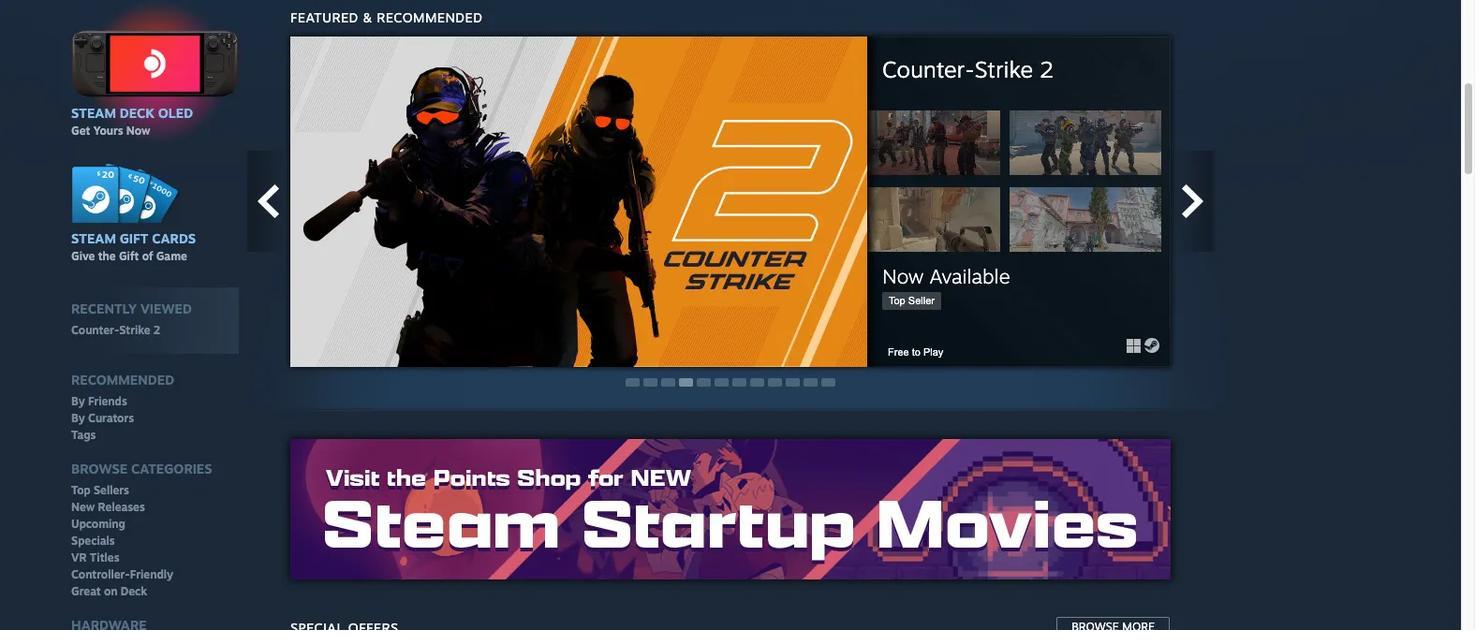 Task type: vqa. For each thing, say whether or not it's contained in the screenshot.
bottommost now
yes



Task type: locate. For each thing, give the bounding box(es) containing it.
tags link
[[71, 428, 96, 443]]

recommended right &
[[377, 9, 483, 25]]

game
[[156, 249, 187, 264]]

1 vertical spatial strike
[[119, 323, 151, 338]]

2 inside recently viewed counter-strike 2
[[154, 323, 161, 338]]

1 by from the top
[[71, 395, 85, 409]]

counter- inside recently viewed counter-strike 2
[[71, 323, 119, 338]]

0 vertical spatial steam
[[71, 105, 116, 121]]

0 vertical spatial 2
[[1040, 55, 1054, 83]]

top up new
[[71, 484, 91, 498]]

now
[[126, 123, 150, 137], [883, 264, 924, 289]]

steam
[[71, 105, 116, 121], [71, 231, 116, 247]]

1 horizontal spatial counter-
[[883, 55, 975, 83]]

by left friends
[[71, 395, 85, 409]]

0 horizontal spatial 2
[[154, 323, 161, 338]]

recommended up friends
[[71, 372, 174, 388]]

counter-
[[883, 55, 975, 83], [71, 323, 119, 338]]

cards
[[152, 231, 196, 247]]

featured
[[290, 9, 359, 25]]

deck up 'get yours now'
[[120, 105, 155, 121]]

get yours now
[[71, 123, 150, 137]]

1 vertical spatial deck
[[121, 585, 147, 599]]

steam up get
[[71, 105, 116, 121]]

0 horizontal spatial strike
[[119, 323, 151, 338]]

counter-strike 2
[[883, 55, 1054, 83]]

to
[[912, 347, 921, 358]]

0 vertical spatial gift
[[120, 231, 148, 247]]

strike inside recently viewed counter-strike 2
[[119, 323, 151, 338]]

viewed
[[140, 301, 192, 317]]

top for browse
[[71, 484, 91, 498]]

new
[[71, 501, 95, 515]]

by up "tags" in the left bottom of the page
[[71, 412, 85, 426]]

sellers
[[94, 484, 129, 498]]

1 horizontal spatial strike
[[975, 55, 1034, 83]]

the
[[98, 249, 116, 264]]

0 horizontal spatial now
[[126, 123, 150, 137]]

strike
[[975, 55, 1034, 83], [119, 323, 151, 338]]

0 horizontal spatial top
[[71, 484, 91, 498]]

1 horizontal spatial recommended
[[377, 9, 483, 25]]

0 horizontal spatial counter-
[[71, 323, 119, 338]]

steam up give
[[71, 231, 116, 247]]

now down 'steam deck oled'
[[126, 123, 150, 137]]

available
[[930, 264, 1011, 289]]

featured & recommended
[[290, 9, 483, 25]]

top inside the now available top seller
[[889, 295, 906, 306]]

0 vertical spatial by
[[71, 395, 85, 409]]

upcoming link
[[71, 517, 125, 532]]

top left seller
[[889, 295, 906, 306]]

by
[[71, 395, 85, 409], [71, 412, 85, 426]]

gift
[[120, 231, 148, 247], [119, 249, 139, 264]]

specials link
[[71, 534, 115, 549]]

give
[[71, 249, 95, 264]]

1 horizontal spatial top
[[889, 295, 906, 306]]

curators
[[88, 412, 134, 426]]

recommended by friends by curators tags
[[71, 372, 174, 442]]

top
[[889, 295, 906, 306], [71, 484, 91, 498]]

1 steam from the top
[[71, 105, 116, 121]]

2
[[1040, 55, 1054, 83], [154, 323, 161, 338]]

1 vertical spatial gift
[[119, 249, 139, 264]]

browse
[[71, 461, 128, 477]]

great
[[71, 585, 101, 599]]

browse categories top sellers new releases upcoming specials vr titles controller-friendly great on deck
[[71, 461, 212, 599]]

top inside browse categories top sellers new releases upcoming specials vr titles controller-friendly great on deck
[[71, 484, 91, 498]]

by friends link
[[71, 395, 127, 410]]

1 vertical spatial 2
[[154, 323, 161, 338]]

by curators link
[[71, 412, 134, 427]]

recommended
[[377, 9, 483, 25], [71, 372, 174, 388]]

0 vertical spatial top
[[889, 295, 906, 306]]

now up seller
[[883, 264, 924, 289]]

1 vertical spatial now
[[883, 264, 924, 289]]

specials
[[71, 534, 115, 548]]

deck down "controller-friendly" link
[[121, 585, 147, 599]]

friends
[[88, 395, 127, 409]]

1 vertical spatial recommended
[[71, 372, 174, 388]]

deck
[[120, 105, 155, 121], [121, 585, 147, 599]]

play
[[924, 347, 944, 358]]

gift up give the gift of game
[[120, 231, 148, 247]]

friendly
[[130, 568, 173, 582]]

1 vertical spatial counter-
[[71, 323, 119, 338]]

1 vertical spatial by
[[71, 412, 85, 426]]

categories
[[131, 461, 212, 477]]

steam for steam gift cards
[[71, 231, 116, 247]]

tags
[[71, 428, 96, 442]]

upcoming
[[71, 517, 125, 531]]

get
[[71, 123, 90, 137]]

recently viewed counter-strike 2
[[71, 301, 192, 338]]

now available top seller
[[883, 264, 1011, 306]]

1 vertical spatial steam
[[71, 231, 116, 247]]

titles
[[90, 551, 119, 565]]

1 horizontal spatial 2
[[1040, 55, 1054, 83]]

0 vertical spatial now
[[126, 123, 150, 137]]

gift down steam gift cards
[[119, 249, 139, 264]]

1 horizontal spatial now
[[883, 264, 924, 289]]

1 vertical spatial top
[[71, 484, 91, 498]]

2 steam from the top
[[71, 231, 116, 247]]

of
[[142, 249, 153, 264]]



Task type: describe. For each thing, give the bounding box(es) containing it.
steam deck oled
[[71, 105, 193, 121]]

2 by from the top
[[71, 412, 85, 426]]

top for now
[[889, 295, 906, 306]]

deck inside browse categories top sellers new releases upcoming specials vr titles controller-friendly great on deck
[[121, 585, 147, 599]]

0 vertical spatial counter-
[[883, 55, 975, 83]]

seller
[[909, 295, 935, 306]]

0 vertical spatial deck
[[120, 105, 155, 121]]

recently
[[71, 301, 137, 317]]

give the gift of game
[[71, 249, 187, 264]]

vr
[[71, 551, 87, 565]]

top sellers link
[[71, 484, 129, 499]]

steam for steam deck oled
[[71, 105, 116, 121]]

now inside the now available top seller
[[883, 264, 924, 289]]

0 vertical spatial strike
[[975, 55, 1034, 83]]

free
[[888, 347, 909, 358]]

vr titles link
[[71, 551, 119, 566]]

oled
[[158, 105, 193, 121]]

new releases link
[[71, 501, 145, 516]]

controller-
[[71, 568, 130, 582]]

steam gift cards
[[71, 231, 196, 247]]

controller-friendly link
[[71, 568, 173, 583]]

0 horizontal spatial recommended
[[71, 372, 174, 388]]

0 vertical spatial recommended
[[377, 9, 483, 25]]

free to play
[[888, 347, 944, 358]]

yours
[[93, 123, 123, 137]]

great on deck link
[[71, 585, 147, 600]]

on
[[104, 585, 118, 599]]

&
[[363, 9, 373, 25]]

counter-strike 2 link
[[71, 323, 161, 338]]

releases
[[98, 501, 145, 515]]



